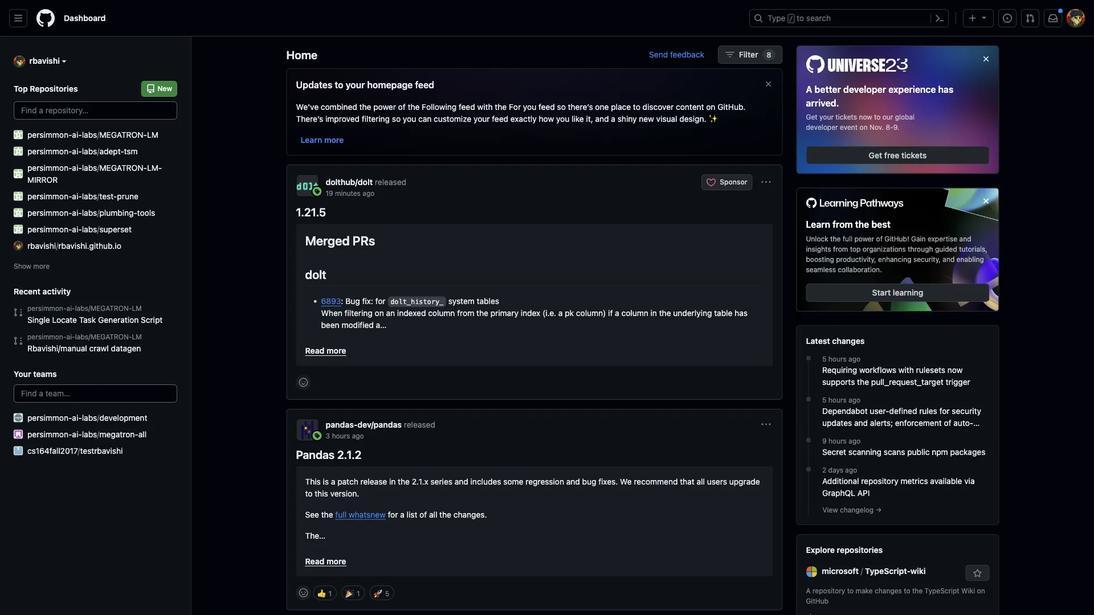 Task type: locate. For each thing, give the bounding box(es) containing it.
security
[[952, 407, 982, 416]]

7 labs from the top
[[82, 413, 97, 423]]

persimmon-ai-labs / megatron-all
[[27, 430, 147, 439]]

a up github
[[807, 587, 811, 595]]

/ inside type / to search
[[790, 15, 794, 23]]

2 vertical spatial from
[[457, 309, 475, 318]]

9
[[823, 437, 827, 445]]

superset image
[[14, 225, 23, 234]]

card preview element containing merged prs
[[296, 224, 774, 366]]

show
[[14, 262, 31, 270]]

1.21.5
[[296, 206, 326, 219]]

/ up testrbavishi
[[97, 430, 99, 439]]

1 horizontal spatial organizations
[[924, 431, 974, 440]]

0 vertical spatial add or remove reactions element
[[296, 375, 311, 390]]

labs/megatron- for datagen
[[75, 333, 132, 341]]

megatron all image
[[14, 430, 23, 439]]

global
[[896, 113, 915, 121]]

the right unlock
[[831, 235, 841, 243]]

persimmon-ai-labs/megatron-lm rbavishi/manual crawl datagen
[[27, 333, 142, 353]]

learn up unlock
[[807, 219, 831, 230]]

1 vertical spatial now
[[948, 366, 963, 375]]

4 labs from the top
[[82, 191, 97, 201]]

dot fill image
[[805, 395, 814, 404], [805, 465, 814, 474]]

lm inside persimmon-ai-labs/megatron-lm single locate task generation script
[[132, 304, 142, 312]]

1 dot fill image from the top
[[805, 395, 814, 404]]

0 vertical spatial card preview element
[[296, 224, 774, 366]]

persimmon-ai-labs/megatron-lm link up single locate task generation script link
[[27, 303, 177, 313]]

1 vertical spatial add or remove reactions image
[[299, 589, 308, 598]]

see
[[305, 510, 319, 520]]

2 labs/megatron- from the top
[[75, 333, 132, 341]]

to down typescript-
[[905, 587, 911, 595]]

draft pull request image left single
[[14, 308, 23, 317]]

read more down 'been'
[[305, 346, 346, 356]]

a inside 'a repository to make changes to the typescript wiki on github'
[[807, 587, 811, 595]]

1 vertical spatial 5
[[823, 396, 827, 404]]

0 horizontal spatial 1
[[329, 590, 332, 598]]

@rbavishi image
[[14, 56, 25, 67]]

1 vertical spatial read more link
[[305, 551, 764, 568]]

the left the 2.1.x
[[398, 477, 410, 487]]

full inside card preview element
[[336, 510, 347, 520]]

public
[[908, 448, 930, 457]]

0 vertical spatial read more
[[305, 346, 346, 356]]

labs for megatron-all
[[82, 430, 97, 439]]

content
[[676, 102, 705, 111]]

github logo image
[[807, 198, 905, 209]]

new
[[639, 114, 655, 123]]

0 vertical spatial megatron-
[[99, 130, 147, 139]]

9 persimmon- from the top
[[27, 413, 72, 423]]

top
[[851, 245, 861, 253]]

persimmon- up single
[[27, 304, 66, 312]]

megatron-
[[99, 130, 147, 139], [99, 163, 147, 172]]

npm
[[932, 448, 949, 457]]

learn for from
[[807, 219, 831, 230]]

we
[[620, 477, 632, 487]]

on inside a better developer experience has arrived. get your tickets now to our global developer event on nov. 8-9.
[[860, 124, 868, 131]]

learn down the there's
[[301, 135, 322, 145]]

1 horizontal spatial tickets
[[902, 151, 927, 160]]

for left 'list'
[[388, 510, 398, 520]]

a inside we've combined the power of the following feed with the for you feed so there's one place to discover content on github. there's improved filtering so you can customize your feed exactly how you like it, and a shiny new visual design. ✨
[[612, 114, 616, 123]]

rbavishi for rbavishi / rbavishi.github.io
[[27, 241, 56, 250]]

2 persimmon-ai-labs/megatron-lm link from the top
[[27, 332, 177, 342]]

0 vertical spatial full
[[843, 235, 853, 243]]

column down system
[[428, 309, 455, 318]]

type / to search
[[768, 13, 831, 23]]

tickets inside a better developer experience has arrived. get your tickets now to our global developer event on nov. 8-9.
[[836, 113, 858, 121]]

power up top
[[855, 235, 875, 243]]

1 vertical spatial card preview element
[[296, 467, 774, 577]]

ago for requiring
[[849, 355, 861, 363]]

read more down 'the…'
[[305, 557, 346, 566]]

1 horizontal spatial your
[[474, 114, 490, 123]]

read for merged prs
[[305, 346, 325, 356]]

updates to your homepage feed
[[296, 80, 435, 90]]

1 vertical spatial organizations
[[924, 431, 974, 440]]

add or remove reactions element
[[296, 375, 311, 390], [296, 586, 311, 601]]

1 horizontal spatial now
[[948, 366, 963, 375]]

recent
[[14, 287, 41, 296]]

ago up dependabot
[[849, 396, 861, 404]]

1 vertical spatial read more
[[305, 557, 346, 566]]

2 read more link from the top
[[305, 551, 764, 568]]

so left can at the left top of page
[[392, 114, 401, 123]]

ai- for test-
[[72, 191, 82, 201]]

2 megatron- from the top
[[99, 163, 147, 172]]

has right experience
[[939, 84, 954, 95]]

ago inside 2 days ago additional repository metrics available via graphql api
[[846, 466, 858, 474]]

2 read more from the top
[[305, 557, 346, 566]]

labs for test-prune
[[82, 191, 97, 201]]

from left top
[[834, 245, 849, 253]]

a for better
[[807, 84, 813, 95]]

2 vertical spatial lm
[[132, 333, 142, 341]]

all down "development"
[[138, 430, 147, 439]]

dot fill image for additional repository metrics available via graphql api
[[805, 465, 814, 474]]

draft pull request image up the your
[[14, 337, 23, 346]]

8 labs from the top
[[82, 430, 97, 439]]

following
[[422, 102, 457, 111]]

3 labs from the top
[[82, 163, 97, 172]]

a for repository
[[807, 587, 811, 595]]

0 vertical spatial a
[[807, 84, 813, 95]]

1 vertical spatial with
[[899, 366, 915, 375]]

merged prs
[[305, 234, 375, 248]]

rbavishi up show more
[[27, 241, 56, 250]]

this
[[305, 477, 321, 487]]

of inside card preview element
[[420, 510, 427, 520]]

organizations
[[863, 245, 907, 253], [924, 431, 974, 440]]

read down 'been'
[[305, 346, 325, 356]]

1 a from the top
[[807, 84, 813, 95]]

2 card preview element from the top
[[296, 467, 774, 577]]

card preview element containing this is a patch release in the 2.1.x series and includes some regression and bug fixes. we recommend that all users upgrade to this version.
[[296, 467, 774, 577]]

a right 'is'
[[331, 477, 336, 487]]

and down one
[[596, 114, 609, 123]]

git pull request image
[[1026, 14, 1036, 23]]

column)
[[576, 309, 606, 318]]

1 vertical spatial in
[[389, 477, 396, 487]]

labs for megatron-lm- mirror
[[82, 163, 97, 172]]

your teams
[[14, 369, 57, 379]]

column right if
[[622, 309, 649, 318]]

1 vertical spatial dot fill image
[[805, 465, 814, 474]]

plumbing tools image
[[14, 208, 23, 217]]

0 vertical spatial read
[[305, 346, 325, 356]]

0 horizontal spatial get
[[807, 113, 818, 121]]

5 labs from the top
[[82, 208, 97, 217]]

labs/megatron- inside persimmon-ai-labs/megatron-lm rbavishi/manual crawl datagen
[[75, 333, 132, 341]]

the up can at the left top of page
[[408, 102, 420, 111]]

labs for superset
[[82, 225, 97, 234]]

4 persimmon- from the top
[[27, 191, 72, 201]]

0 vertical spatial learn
[[301, 135, 322, 145]]

1 1 from the left
[[329, 590, 332, 598]]

close image
[[982, 197, 991, 206]]

add or remove reactions image
[[299, 378, 308, 387], [299, 589, 308, 598]]

view
[[823, 506, 839, 514]]

1 dot fill image from the top
[[805, 354, 814, 363]]

filter image
[[726, 50, 735, 59]]

it,
[[586, 114, 593, 123]]

released right dev/pandas
[[404, 420, 436, 430]]

1 horizontal spatial developer
[[844, 84, 887, 95]]

in
[[651, 309, 657, 318], [389, 477, 396, 487]]

read more link for prs
[[305, 341, 764, 357]]

seamless
[[807, 266, 837, 274]]

0 horizontal spatial organizations
[[863, 245, 907, 253]]

1 for 👍
[[329, 590, 332, 598]]

1 vertical spatial dot fill image
[[805, 436, 814, 445]]

more up 👍 1 in the bottom left of the page
[[327, 557, 346, 566]]

testrbavishi image
[[14, 447, 23, 456]]

a left shiny
[[612, 114, 616, 123]]

graphql
[[823, 489, 856, 498]]

1 horizontal spatial power
[[855, 235, 875, 243]]

rbavishi inside rbavishi popup button
[[29, 56, 60, 65]]

if
[[609, 309, 613, 318]]

1 vertical spatial repository
[[813, 587, 846, 595]]

1 horizontal spatial has
[[939, 84, 954, 95]]

1 vertical spatial filtering
[[345, 309, 373, 318]]

ago up scanning
[[849, 437, 861, 445]]

hours up dependabot
[[829, 396, 847, 404]]

dot fill image for requiring workflows with rulesets now supports the pull_request_target trigger
[[805, 354, 814, 363]]

2 dot fill image from the top
[[805, 436, 814, 445]]

developer down 'arrived.' at top right
[[807, 124, 839, 131]]

nov.
[[870, 124, 884, 131]]

plus image
[[969, 14, 978, 23]]

learn more
[[301, 135, 344, 145]]

persimmon- right plumbing tools image
[[27, 208, 72, 217]]

1 vertical spatial learn
[[807, 219, 831, 230]]

of down best
[[877, 235, 883, 243]]

read more for this is a patch release in the 2.1.x series and includes some regression and bug fixes. we recommend that all users upgrade to this version.
[[305, 557, 346, 566]]

5 inside 5 hours ago requiring workflows with rulesets now supports the pull_request_target trigger
[[823, 355, 827, 363]]

1 vertical spatial changes
[[875, 587, 903, 595]]

ai- up locate
[[66, 304, 75, 312]]

2 a from the top
[[807, 587, 811, 595]]

0 vertical spatial now
[[860, 113, 873, 121]]

ago inside 5 hours ago requiring workflows with rulesets now supports the pull_request_target trigger
[[849, 355, 861, 363]]

1 horizontal spatial rules
[[920, 407, 938, 416]]

1 read more link from the top
[[305, 341, 764, 357]]

add or remove reactions element up @pandas-dev profile image
[[296, 375, 311, 390]]

power inside we've combined the power of the following feed with the for you feed so there's one place to discover content on github. there's improved filtering so you can customize your feed exactly how you like it, and a shiny new visual design. ✨
[[374, 102, 396, 111]]

card preview element
[[296, 224, 774, 366], [296, 467, 774, 577]]

read more
[[305, 346, 346, 356], [305, 557, 346, 566]]

get
[[807, 113, 818, 121], [869, 151, 883, 160]]

to inside we've combined the power of the following feed with the for you feed so there's one place to discover content on github. there's improved filtering so you can customize your feed exactly how you like it, and a shiny new visual design. ✨
[[633, 102, 641, 111]]

0 vertical spatial rbavishi
[[29, 56, 60, 65]]

2 read from the top
[[305, 557, 325, 566]]

on inside dolt 6893 : bug fix: for dolt_history_ system tables when filtering on an indexed column from the primary index (i.e. a pk column) if a column in the underlying table has been modified a…
[[375, 309, 384, 318]]

0 horizontal spatial rules
[[846, 431, 864, 440]]

1 vertical spatial draft pull request image
[[14, 337, 23, 346]]

crawl
[[89, 344, 109, 353]]

0 horizontal spatial so
[[392, 114, 401, 123]]

filtering inside we've combined the power of the following feed with the for you feed so there's one place to discover content on github. there's improved filtering so you can customize your feed exactly how you like it, and a shiny new visual design. ✨
[[362, 114, 390, 123]]

ago down "pandas-dev/pandas" link
[[352, 432, 364, 440]]

1 inside 👍 1
[[329, 590, 332, 598]]

hours up secret
[[829, 437, 847, 445]]

power inside learn from the best unlock the full power of github! gain expertise and insights from top organizations through guided tutorials, boosting productivity, enhancing security, and enabling seamless collaboration.
[[855, 235, 875, 243]]

on inside we've combined the power of the following feed with the for you feed so there's one place to discover content on github. there's improved filtering so you can customize your feed exactly how you like it, and a shiny new visual design. ✨
[[707, 102, 716, 111]]

the left underlying
[[660, 309, 671, 318]]

changes.
[[454, 510, 487, 520]]

1 vertical spatial power
[[855, 235, 875, 243]]

1 horizontal spatial so
[[557, 102, 566, 111]]

0 horizontal spatial tickets
[[836, 113, 858, 121]]

0 vertical spatial 5
[[823, 355, 827, 363]]

persimmon- for persimmon-ai-labs / superset
[[27, 225, 72, 234]]

labs/megatron- for task
[[75, 304, 132, 312]]

persimmon- up cs164fall2017
[[27, 430, 72, 439]]

more right 'show'
[[33, 262, 50, 270]]

1 horizontal spatial with
[[899, 366, 915, 375]]

1 vertical spatial all
[[697, 477, 705, 487]]

labs/megatron- up "crawl"
[[75, 333, 132, 341]]

0 vertical spatial repository
[[862, 477, 899, 486]]

0 vertical spatial filtering
[[362, 114, 390, 123]]

0 vertical spatial dot fill image
[[805, 395, 814, 404]]

read more link
[[305, 341, 764, 357], [305, 551, 764, 568]]

0 vertical spatial in
[[651, 309, 657, 318]]

developer
[[844, 84, 887, 95], [807, 124, 839, 131]]

dependabot
[[823, 407, 868, 416]]

labs down persimmon-ai-labs / megatron-lm
[[82, 146, 97, 156]]

2 persimmon- from the top
[[27, 146, 72, 156]]

hours down pandas-
[[332, 432, 350, 440]]

Find a team… text field
[[14, 385, 177, 403]]

pull_request_target
[[872, 377, 944, 387]]

draft pull request image
[[14, 308, 23, 317], [14, 337, 23, 346]]

type
[[768, 13, 786, 23]]

persimmon- inside persimmon-ai-labs/megatron-lm rbavishi/manual crawl datagen
[[27, 333, 66, 341]]

explore repositories
[[807, 546, 883, 555]]

ai- for development
[[72, 413, 82, 423]]

wiki
[[911, 567, 926, 576]]

1 horizontal spatial learn
[[807, 219, 831, 230]]

in left underlying
[[651, 309, 657, 318]]

megatron lm mirror image
[[14, 169, 23, 178]]

design.
[[680, 114, 707, 123]]

labs up persimmon-ai-labs / adept-tsm
[[82, 130, 97, 139]]

ai- up "cs164fall2017 / testrbavishi"
[[72, 430, 82, 439]]

megatron- up tsm
[[99, 130, 147, 139]]

of inside 5 hours ago dependabot user-defined rules for security updates and alerts; enforcement of auto- triage rules and presets for organizations (public beta)
[[945, 419, 952, 428]]

includes
[[471, 477, 502, 487]]

learn inside learn from the best unlock the full power of github! gain expertise and insights from top organizations through guided tutorials, boosting productivity, enhancing security, and enabling seamless collaboration.
[[807, 219, 831, 230]]

hours inside 5 hours ago dependabot user-defined rules for security updates and alerts; enforcement of auto- triage rules and presets for organizations (public beta)
[[829, 396, 847, 404]]

1 persimmon-ai-labs/megatron-lm link from the top
[[27, 303, 177, 313]]

productivity,
[[837, 255, 877, 263]]

get free tickets
[[869, 151, 927, 160]]

read down 'the…'
[[305, 557, 325, 566]]

a left the pk
[[559, 309, 563, 318]]

labs/megatron- inside persimmon-ai-labs/megatron-lm single locate task generation script
[[75, 304, 132, 312]]

→
[[876, 506, 882, 514]]

1 add or remove reactions element from the top
[[296, 375, 311, 390]]

and
[[596, 114, 609, 123], [960, 235, 972, 243], [943, 255, 955, 263], [855, 419, 869, 428], [866, 431, 880, 440], [455, 477, 469, 487], [567, 477, 580, 487]]

1 vertical spatial add or remove reactions element
[[296, 586, 311, 601]]

1 inside 🎉 1
[[357, 590, 360, 598]]

lm inside persimmon-ai-labs/megatron-lm rbavishi/manual crawl datagen
[[132, 333, 142, 341]]

ai- inside persimmon-ai-labs/megatron-lm single locate task generation script
[[66, 304, 75, 312]]

🎉 1
[[346, 590, 360, 599]]

10 persimmon- from the top
[[27, 430, 72, 439]]

0 vertical spatial labs/megatron-
[[75, 304, 132, 312]]

1 vertical spatial lm
[[132, 304, 142, 312]]

0 vertical spatial read more link
[[305, 341, 764, 357]]

now inside 5 hours ago requiring workflows with rulesets now supports the pull_request_target trigger
[[948, 366, 963, 375]]

merged
[[305, 234, 350, 248]]

ai- up persimmon-ai-labs / megatron-all
[[72, 413, 82, 423]]

hours inside the 9 hours ago secret scanning scans public npm packages
[[829, 437, 847, 445]]

1 horizontal spatial get
[[869, 151, 883, 160]]

add or remove reactions image up @pandas-dev profile image
[[299, 378, 308, 387]]

changes up the requiring
[[833, 336, 865, 346]]

0 vertical spatial tickets
[[836, 113, 858, 121]]

get left free
[[869, 151, 883, 160]]

1 vertical spatial megatron-
[[99, 163, 147, 172]]

of left auto-
[[945, 419, 952, 428]]

with inside we've combined the power of the following feed with the for you feed so there's one place to discover content on github. there's improved filtering so you can customize your feed exactly how you like it, and a shiny new visual design. ✨
[[478, 102, 493, 111]]

unlock
[[807, 235, 829, 243]]

8 persimmon- from the top
[[27, 333, 66, 341]]

2 labs from the top
[[82, 146, 97, 156]]

homepage image
[[36, 9, 55, 27]]

hours inside 5 hours ago requiring workflows with rulesets now supports the pull_request_target trigger
[[829, 355, 847, 363]]

1 card preview element from the top
[[296, 224, 774, 366]]

ai- up persimmon-ai-labs / superset
[[72, 208, 82, 217]]

repository inside 'a repository to make changes to the typescript wiki on github'
[[813, 587, 846, 595]]

1 vertical spatial rbavishi
[[27, 241, 56, 250]]

/ inside explore repositories navigation
[[861, 567, 864, 576]]

0 horizontal spatial all
[[138, 430, 147, 439]]

bug
[[583, 477, 597, 487]]

filtering up modified
[[345, 309, 373, 318]]

✨
[[709, 114, 717, 123]]

0 vertical spatial so
[[557, 102, 566, 111]]

persimmon- for persimmon-ai-labs / test-prune
[[27, 191, 72, 201]]

close image
[[982, 54, 991, 64]]

1 labs from the top
[[82, 130, 97, 139]]

/ up persimmon-ai-labs / plumbing-tools
[[97, 191, 99, 201]]

1 persimmon- from the top
[[27, 130, 72, 139]]

dashboard
[[64, 13, 106, 23]]

1 horizontal spatial column
[[622, 309, 649, 318]]

6893 link
[[321, 297, 341, 306]]

1 for 🎉
[[357, 590, 360, 598]]

persimmon- for persimmon-ai-labs / plumbing-tools
[[27, 208, 72, 217]]

your
[[14, 369, 31, 379]]

1 vertical spatial persimmon-ai-labs/megatron-lm link
[[27, 332, 177, 342]]

0 vertical spatial all
[[138, 430, 147, 439]]

visual
[[657, 114, 678, 123]]

power down homepage
[[374, 102, 396, 111]]

0 vertical spatial get
[[807, 113, 818, 121]]

1 draft pull request image from the top
[[14, 308, 23, 317]]

organizations inside 5 hours ago dependabot user-defined rules for security updates and alerts; enforcement of auto- triage rules and presets for organizations (public beta)
[[924, 431, 974, 440]]

rules up beta)
[[846, 431, 864, 440]]

0 vertical spatial add or remove reactions image
[[299, 378, 308, 387]]

a inside a better developer experience has arrived. get your tickets now to our global developer event on nov. 8-9.
[[807, 84, 813, 95]]

enforcement
[[896, 419, 942, 428]]

hours up the requiring
[[829, 355, 847, 363]]

lm up datagen
[[132, 333, 142, 341]]

labs for plumbing-tools
[[82, 208, 97, 217]]

5 up the requiring
[[823, 355, 827, 363]]

on left nov.
[[860, 124, 868, 131]]

feed up following on the left top of the page
[[415, 80, 435, 90]]

1 vertical spatial labs/megatron-
[[75, 333, 132, 341]]

6 labs from the top
[[82, 225, 97, 234]]

pandas-dev/pandas released
[[326, 420, 436, 430]]

1 vertical spatial full
[[336, 510, 347, 520]]

has right table
[[735, 309, 748, 318]]

a left 'list'
[[400, 510, 405, 520]]

1 horizontal spatial in
[[651, 309, 657, 318]]

5 inside 5 hours ago dependabot user-defined rules for security updates and alerts; enforcement of auto- triage rules and presets for organizations (public beta)
[[823, 396, 827, 404]]

recommend
[[634, 477, 678, 487]]

fixes.
[[599, 477, 618, 487]]

7 persimmon- from the top
[[27, 304, 66, 312]]

0 vertical spatial organizations
[[863, 245, 907, 253]]

your down 'arrived.' at top right
[[820, 113, 834, 121]]

0 vertical spatial power
[[374, 102, 396, 111]]

0 horizontal spatial changes
[[833, 336, 865, 346]]

3 persimmon- from the top
[[27, 163, 72, 172]]

persimmon- for persimmon-ai-labs/megatron-lm rbavishi/manual crawl datagen
[[27, 333, 66, 341]]

2 draft pull request image from the top
[[14, 337, 23, 346]]

persimmon-ai-labs/megatron-lm link for datagen
[[27, 332, 177, 342]]

6 persimmon- from the top
[[27, 225, 72, 234]]

1 read more from the top
[[305, 346, 346, 356]]

lm for single locate task generation script
[[132, 304, 142, 312]]

adept tsm image
[[14, 147, 23, 156]]

persimmon- up persimmon-ai-labs /
[[27, 146, 72, 156]]

hours for secret
[[829, 437, 847, 445]]

organizations up enhancing
[[863, 245, 907, 253]]

you left can at the left top of page
[[403, 114, 416, 123]]

0 vertical spatial dot fill image
[[805, 354, 814, 363]]

2 dot fill image from the top
[[805, 465, 814, 474]]

labs up persimmon-ai-labs / megatron-all
[[82, 413, 97, 423]]

1 horizontal spatial you
[[523, 102, 537, 111]]

2 add or remove reactions image from the top
[[299, 589, 308, 598]]

1 horizontal spatial changes
[[875, 587, 903, 595]]

0 horizontal spatial in
[[389, 477, 396, 487]]

2 horizontal spatial all
[[697, 477, 705, 487]]

persimmon- up rbavishi/manual
[[27, 333, 66, 341]]

6893
[[321, 297, 341, 306]]

1 horizontal spatial all
[[429, 510, 438, 520]]

place
[[611, 102, 631, 111]]

persimmon-ai-labs / plumbing-tools
[[27, 208, 155, 217]]

1 labs/megatron- from the top
[[75, 304, 132, 312]]

latest
[[807, 336, 831, 346]]

user-
[[870, 407, 890, 416]]

1 vertical spatial a
[[807, 587, 811, 595]]

megatron- down tsm
[[99, 163, 147, 172]]

persimmon- inside persimmon-ai-labs/megatron-lm single locate task generation script
[[27, 304, 66, 312]]

on left an
[[375, 309, 384, 318]]

ai- up persimmon-ai-labs /
[[72, 146, 82, 156]]

5 for requiring workflows with rulesets now supports the pull_request_target trigger
[[823, 355, 827, 363]]

repository up github
[[813, 587, 846, 595]]

1 horizontal spatial full
[[843, 235, 853, 243]]

labs down persimmon-ai-labs / test-prune
[[82, 208, 97, 217]]

scanning
[[849, 448, 882, 457]]

2 horizontal spatial your
[[820, 113, 834, 121]]

all
[[138, 430, 147, 439], [697, 477, 705, 487], [429, 510, 438, 520]]

the down wiki
[[913, 587, 923, 595]]

megatron-lm- mirror
[[27, 163, 162, 184]]

via
[[965, 477, 975, 486]]

full up top
[[843, 235, 853, 243]]

0 horizontal spatial power
[[374, 102, 396, 111]]

0 horizontal spatial learn
[[301, 135, 322, 145]]

issue opened image
[[1004, 14, 1013, 23]]

:
[[341, 297, 344, 306]]

/ right type
[[790, 15, 794, 23]]

tickets right free
[[902, 151, 927, 160]]

0 vertical spatial with
[[478, 102, 493, 111]]

users
[[707, 477, 728, 487]]

feed left exactly in the left of the page
[[492, 114, 509, 123]]

now inside a better developer experience has arrived. get your tickets now to our global developer event on nov. 8-9.
[[860, 113, 873, 121]]

ago for additional
[[846, 466, 858, 474]]

0 horizontal spatial has
[[735, 309, 748, 318]]

x image
[[764, 80, 774, 89]]

5 persimmon- from the top
[[27, 208, 72, 217]]

labs down persimmon-ai-labs / development
[[82, 430, 97, 439]]

(i.e.
[[543, 309, 557, 318]]

feed item heading menu image
[[762, 420, 771, 430]]

Top Repositories search field
[[14, 101, 177, 120]]

persimmon- right "development" icon
[[27, 413, 72, 423]]

ai- inside persimmon-ai-labs/megatron-lm rbavishi/manual crawl datagen
[[66, 333, 75, 341]]

ai- for megatron-
[[72, 430, 82, 439]]

labs up persimmon-ai-labs / plumbing-tools
[[82, 191, 97, 201]]

ai- for plumbing-
[[72, 208, 82, 217]]

of inside we've combined the power of the following feed with the for you feed so there's one place to discover content on github. there's improved filtering so you can customize your feed exactly how you like it, and a shiny new visual design. ✨
[[398, 102, 406, 111]]

repo link element
[[702, 174, 762, 190]]

rulesets
[[917, 366, 946, 375]]

1 read from the top
[[305, 346, 325, 356]]

ai- up persimmon-ai-labs / adept-tsm
[[72, 130, 82, 139]]

feed up customize on the top of page
[[459, 102, 475, 111]]

2 1 from the left
[[357, 590, 360, 598]]

Teams search field
[[14, 385, 177, 403]]

0 vertical spatial from
[[833, 219, 853, 230]]

to left make
[[848, 587, 854, 595]]

show more
[[14, 262, 50, 270]]

ago inside 5 hours ago dependabot user-defined rules for security updates and alerts; enforcement of auto- triage rules and presets for organizations (public beta)
[[849, 396, 861, 404]]

more inside button
[[33, 262, 50, 270]]

enabling
[[957, 255, 985, 263]]

changelog
[[841, 506, 874, 514]]

ai- up rbavishi/manual crawl datagen "link"
[[66, 333, 75, 341]]

megatron- inside megatron-lm- mirror
[[99, 163, 147, 172]]

ago for secret
[[849, 437, 861, 445]]

ago inside the 9 hours ago secret scanning scans public npm packages
[[849, 437, 861, 445]]

dot fill image
[[805, 354, 814, 363], [805, 436, 814, 445]]

0 horizontal spatial column
[[428, 309, 455, 318]]

dot fill image for secret scanning scans public npm packages
[[805, 436, 814, 445]]

hours
[[829, 355, 847, 363], [829, 396, 847, 404], [332, 432, 350, 440], [829, 437, 847, 445]]

hours for requiring
[[829, 355, 847, 363]]

microsoft
[[822, 567, 859, 576]]

ai- for adept-
[[72, 146, 82, 156]]

developer down universe23 image
[[844, 84, 887, 95]]

card preview element for pandas 2.1.2
[[296, 467, 774, 577]]



Task type: describe. For each thing, give the bounding box(es) containing it.
1 column from the left
[[428, 309, 455, 318]]

ai- for single
[[66, 304, 75, 312]]

draft pull request image for rbavishi/manual
[[14, 337, 23, 346]]

ai- for superset
[[72, 225, 82, 234]]

release
[[361, 477, 387, 487]]

0 vertical spatial changes
[[833, 336, 865, 346]]

0 horizontal spatial your
[[346, 80, 365, 90]]

our
[[883, 113, 894, 121]]

microsoft / typescript-wiki
[[822, 567, 926, 576]]

tutorials,
[[960, 245, 988, 253]]

your inside a better developer experience has arrived. get your tickets now to our global developer event on nov. 8-9.
[[820, 113, 834, 121]]

from inside dolt 6893 : bug fix: for dolt_history_ system tables when filtering on an indexed column from the primary index (i.e. a pk column) if a column in the underlying table has been modified a…
[[457, 309, 475, 318]]

free
[[885, 151, 900, 160]]

changes inside 'a repository to make changes to the typescript wiki on github'
[[875, 587, 903, 595]]

development image
[[14, 414, 23, 423]]

full inside learn from the best unlock the full power of github! gain expertise and insights from top organizations through guided tutorials, boosting productivity, enhancing security, and enabling seamless collaboration.
[[843, 235, 853, 243]]

Find a repository… text field
[[14, 101, 177, 120]]

2
[[823, 466, 827, 474]]

1 megatron- from the top
[[99, 130, 147, 139]]

the inside 'a repository to make changes to the typescript wiki on github'
[[913, 587, 923, 595]]

@pandas-dev profile image
[[296, 419, 319, 442]]

search
[[807, 13, 831, 23]]

for left security
[[940, 407, 950, 416]]

the left best
[[856, 219, 870, 230]]

an
[[386, 309, 395, 318]]

a inside this is a patch release in the 2.1.x series and includes some regression and bug fixes. we recommend that all users upgrade to this version.
[[331, 477, 336, 487]]

github
[[807, 598, 829, 606]]

task
[[79, 315, 96, 325]]

0 vertical spatial released
[[375, 178, 407, 187]]

top repositories
[[14, 84, 78, 93]]

persimmon- for persimmon-ai-labs / megatron-lm
[[27, 130, 72, 139]]

discover
[[643, 102, 674, 111]]

0 horizontal spatial you
[[403, 114, 416, 123]]

beta)
[[850, 442, 870, 452]]

persimmon- for persimmon-ai-labs /
[[27, 163, 72, 172]]

like
[[572, 114, 584, 123]]

additional repository metrics available via graphql api link
[[823, 476, 990, 500]]

primary
[[491, 309, 519, 318]]

persimmon- for persimmon-ai-labs / megatron-all
[[27, 430, 72, 439]]

read more link for is
[[305, 551, 764, 568]]

ai- down persimmon-ai-labs / adept-tsm
[[72, 163, 82, 172]]

/ down persimmon-ai-labs / megatron-all
[[78, 446, 80, 456]]

scans
[[884, 448, 906, 457]]

get inside a better developer experience has arrived. get your tickets now to our global developer event on nov. 8-9.
[[807, 113, 818, 121]]

read for this is a patch release in the 2.1.x series and includes some regression and bug fixes. we recommend that all users upgrade to this version.
[[305, 557, 325, 566]]

ai- for rbavishi/manual
[[66, 333, 75, 341]]

repositories
[[30, 84, 78, 93]]

feed tag image
[[313, 187, 322, 196]]

secret
[[823, 448, 847, 457]]

ago down dolthub/dolt released
[[363, 189, 375, 197]]

2 add or remove reactions element from the top
[[296, 586, 311, 601]]

testrbavishi
[[80, 446, 123, 456]]

for inside dolt 6893 : bug fix: for dolt_history_ system tables when filtering on an indexed column from the primary index (i.e. a pk column) if a column in the underlying table has been modified a…
[[376, 297, 386, 306]]

all inside this is a patch release in the 2.1.x series and includes some regression and bug fixes. we recommend that all users upgrade to this version.
[[697, 477, 705, 487]]

more down improved
[[324, 135, 344, 145]]

/ up adept-
[[97, 130, 99, 139]]

1 vertical spatial so
[[392, 114, 401, 123]]

5 for dependabot user-defined rules for security updates and alerts; enforcement of auto- triage rules and presets for organizations (public beta)
[[823, 396, 827, 404]]

0 horizontal spatial developer
[[807, 124, 839, 131]]

and up tutorials,
[[960, 235, 972, 243]]

and right series
[[455, 477, 469, 487]]

universe23 image
[[807, 55, 909, 73]]

full whatsnew link
[[336, 510, 386, 520]]

new
[[158, 85, 172, 93]]

regression
[[526, 477, 565, 487]]

rbavishi / rbavishi.github.io
[[27, 241, 121, 250]]

star image
[[807, 615, 816, 616]]

combined
[[321, 102, 357, 111]]

make
[[856, 587, 873, 595]]

draft pull request image for single
[[14, 308, 23, 317]]

best
[[872, 219, 891, 230]]

has inside a better developer experience has arrived. get your tickets now to our global developer event on nov. 8-9.
[[939, 84, 954, 95]]

to inside this is a patch release in the 2.1.x series and includes some regression and bug fixes. we recommend that all users upgrade to this version.
[[305, 489, 313, 499]]

generation
[[98, 315, 139, 325]]

feed item heading menu image
[[762, 178, 771, 187]]

and inside we've combined the power of the following feed with the for you feed so there's one place to discover content on github. there's improved filtering so you can customize your feed exactly how you like it, and a shiny new visual design. ✨
[[596, 114, 609, 123]]

lm for rbavishi/manual crawl datagen
[[132, 333, 142, 341]]

card preview element for 1.21.5
[[296, 224, 774, 366]]

in inside this is a patch release in the 2.1.x series and includes some regression and bug fixes. we recommend that all users upgrade to this version.
[[389, 477, 396, 487]]

the left for
[[495, 102, 507, 111]]

1 vertical spatial get
[[869, 151, 883, 160]]

there's
[[296, 114, 323, 123]]

labs for development
[[82, 413, 97, 423]]

your inside we've combined the power of the following feed with the for you feed so there's one place to discover content on github. there's improved filtering so you can customize your feed exactly how you like it, and a shiny new visual design. ✨
[[474, 114, 490, 123]]

command palette image
[[936, 14, 945, 23]]

filtering inside dolt 6893 : bug fix: for dolt_history_ system tables when filtering on an indexed column from the primary index (i.e. a pk column) if a column in the underlying table has been modified a…
[[345, 309, 373, 318]]

series
[[431, 477, 453, 487]]

better
[[815, 84, 842, 95]]

more down 'been'
[[327, 346, 346, 356]]

metrics
[[901, 477, 929, 486]]

presets
[[882, 431, 910, 440]]

persimmon- for persimmon-ai-labs/megatron-lm single locate task generation script
[[27, 304, 66, 312]]

👍 1
[[317, 590, 332, 599]]

prune
[[117, 191, 138, 201]]

with inside 5 hours ago requiring workflows with rulesets now supports the pull_request_target trigger
[[899, 366, 915, 375]]

to up combined
[[335, 80, 344, 90]]

github!
[[885, 235, 910, 243]]

/ down test-
[[97, 208, 99, 217]]

to left search
[[797, 13, 805, 23]]

that
[[680, 477, 695, 487]]

additional
[[823, 477, 860, 486]]

/ down persimmon-ai-labs / plumbing-tools
[[97, 225, 99, 234]]

2 column from the left
[[622, 309, 649, 318]]

explore element
[[797, 46, 1000, 616]]

the down tables on the left of page
[[477, 309, 489, 318]]

tables
[[477, 297, 500, 306]]

single locate task generation script link
[[27, 315, 163, 325]]

1 add or remove reactions image from the top
[[299, 378, 308, 387]]

defined
[[890, 407, 918, 416]]

dot fill image for dependabot user-defined rules for security updates and alerts; enforcement of auto- triage rules and presets for organizations (public beta)
[[805, 395, 814, 404]]

3 hours ago
[[326, 432, 364, 440]]

and left the bug
[[567, 477, 580, 487]]

labs for adept-tsm
[[82, 146, 97, 156]]

mirror
[[27, 175, 58, 184]]

test-
[[99, 191, 117, 201]]

persimmon-ai-labs/megatron-lm link for task
[[27, 303, 177, 313]]

test prune image
[[14, 192, 23, 201]]

has inside dolt 6893 : bug fix: for dolt_history_ system tables when filtering on an indexed column from the primary index (i.e. a pk column) if a column in the underlying table has been modified a…
[[735, 309, 748, 318]]

triangle down image
[[980, 13, 989, 22]]

0 vertical spatial lm
[[147, 130, 158, 139]]

the right see at left bottom
[[321, 510, 333, 520]]

version.
[[330, 489, 359, 499]]

repository inside 2 days ago additional repository metrics available via graphql api
[[862, 477, 899, 486]]

a right if
[[615, 309, 620, 318]]

heart image
[[707, 178, 716, 187]]

persimmon- for persimmon-ai-labs / adept-tsm
[[27, 146, 72, 156]]

on inside 'a repository to make changes to the typescript wiki on github'
[[978, 587, 986, 595]]

🚀 5
[[374, 590, 389, 599]]

teams
[[33, 369, 57, 379]]

and down dependabot
[[855, 419, 869, 428]]

labs for megatron-lm
[[82, 130, 97, 139]]

home
[[287, 48, 318, 61]]

/ down persimmon-ai-labs / megatron-lm
[[97, 146, 99, 156]]

superset
[[99, 225, 132, 234]]

1 vertical spatial from
[[834, 245, 849, 253]]

a…
[[376, 321, 387, 330]]

the inside this is a patch release in the 2.1.x series and includes some regression and bug fixes. we recommend that all users upgrade to this version.
[[398, 477, 410, 487]]

show more button
[[14, 261, 177, 271]]

organizations inside learn from the best unlock the full power of github! gain expertise and insights from top organizations through guided tutorials, boosting productivity, enhancing security, and enabling seamless collaboration.
[[863, 245, 907, 253]]

/ up persimmon-ai-labs / megatron-all
[[97, 413, 99, 423]]

typescript
[[925, 587, 960, 595]]

rbavishi.github.io
[[58, 241, 121, 250]]

explore repositories navigation
[[797, 535, 1000, 616]]

1 vertical spatial released
[[404, 420, 436, 430]]

learn more link
[[301, 135, 344, 145]]

send
[[650, 50, 668, 59]]

updates
[[823, 419, 853, 428]]

dependabot user-defined rules for security updates and alerts; enforcement of auto- triage rules and presets for organizations (public beta) link
[[823, 405, 990, 452]]

0 vertical spatial rules
[[920, 407, 938, 416]]

5 inside 🚀 5
[[385, 590, 389, 598]]

rbavishi/manual
[[27, 344, 87, 353]]

cs164fall2017
[[27, 446, 78, 456]]

@dolthub profile image
[[296, 174, 319, 197]]

rbavishi for rbavishi
[[29, 56, 60, 65]]

learn from the best unlock the full power of github! gain expertise and insights from top organizations through guided tutorials, boosting productivity, enhancing security, and enabling seamless collaboration.
[[807, 219, 988, 274]]

persimmon-ai-labs / adept-tsm
[[27, 146, 138, 156]]

read more for merged prs
[[305, 346, 346, 356]]

days
[[829, 466, 844, 474]]

experience
[[889, 84, 937, 95]]

of inside learn from the best unlock the full power of github! gain expertise and insights from top organizations through guided tutorials, boosting productivity, enhancing security, and enabling seamless collaboration.
[[877, 235, 883, 243]]

and down alerts;
[[866, 431, 880, 440]]

rbavishi.github.io image
[[14, 241, 23, 250]]

enhancing
[[879, 255, 912, 263]]

send feedback
[[650, 50, 705, 59]]

the down updates to your homepage feed
[[360, 102, 371, 111]]

feed up how at top
[[539, 102, 555, 111]]

star this repository image
[[974, 570, 983, 579]]

we've
[[296, 102, 319, 111]]

a better developer experience has arrived. get your tickets now to our global developer event on nov. 8-9.
[[807, 84, 954, 131]]

fix:
[[362, 297, 373, 306]]

/ down adept-
[[97, 163, 99, 172]]

to inside a better developer experience has arrived. get your tickets now to our global developer event on nov. 8-9.
[[875, 113, 881, 121]]

updates
[[296, 80, 333, 90]]

feed tag image
[[313, 432, 322, 441]]

boosting
[[807, 255, 835, 263]]

bug
[[346, 297, 360, 306]]

one
[[596, 102, 609, 111]]

learn for more
[[301, 135, 322, 145]]

0 vertical spatial developer
[[844, 84, 887, 95]]

through
[[908, 245, 934, 253]]

1 vertical spatial rules
[[846, 431, 864, 440]]

persimmon- for persimmon-ai-labs / development
[[27, 413, 72, 423]]

gain
[[912, 235, 926, 243]]

for down enforcement at the right bottom of page
[[912, 431, 922, 440]]

2 horizontal spatial you
[[557, 114, 570, 123]]

insights
[[807, 245, 832, 253]]

guided
[[936, 245, 958, 253]]

1 vertical spatial tickets
[[902, 151, 927, 160]]

explore
[[807, 546, 835, 555]]

repositories
[[837, 546, 883, 555]]

megatron lm image
[[14, 130, 23, 139]]

adept-
[[99, 146, 124, 156]]

wiki
[[962, 587, 976, 595]]

the left changes.
[[440, 510, 452, 520]]

persimmon-ai-labs/megatron-lm single locate task generation script
[[27, 304, 163, 325]]

hours for dependabot
[[829, 396, 847, 404]]

/ down persimmon-ai-labs / superset
[[56, 241, 58, 250]]

ai- for megatron-
[[72, 130, 82, 139]]

@microsoft profile image
[[807, 567, 818, 578]]

the inside 5 hours ago requiring workflows with rulesets now supports the pull_request_target trigger
[[858, 377, 870, 387]]

in inside dolt 6893 : bug fix: for dolt_history_ system tables when filtering on an indexed column from the primary index (i.e. a pk column) if a column in the underlying table has been modified a…
[[651, 309, 657, 318]]

ago for dependabot
[[849, 396, 861, 404]]

and down guided
[[943, 255, 955, 263]]

notifications image
[[1049, 14, 1058, 23]]

pandas
[[296, 448, 335, 462]]



Task type: vqa. For each thing, say whether or not it's contained in the screenshot.
Developer to the top
yes



